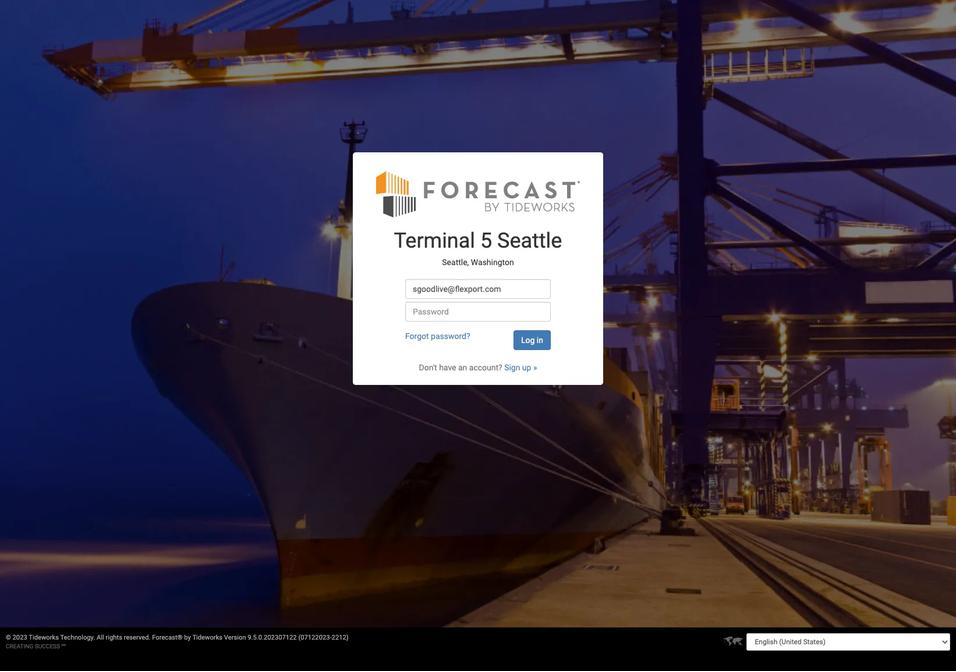 Task type: locate. For each thing, give the bounding box(es) containing it.
in
[[537, 336, 543, 345]]

have
[[439, 363, 456, 372]]

2 tideworks from the left
[[192, 635, 222, 642]]

2212)
[[332, 635, 349, 642]]

forecast® by tideworks image
[[376, 170, 580, 218]]

1 tideworks from the left
[[29, 635, 59, 642]]

Password password field
[[405, 302, 551, 322]]

success
[[35, 644, 60, 650]]

password?
[[431, 332, 470, 341]]

sign up » link
[[504, 363, 537, 372]]

tideworks
[[29, 635, 59, 642], [192, 635, 222, 642]]

log in button
[[514, 330, 551, 350]]

sign
[[504, 363, 520, 372]]

tideworks right 'by'
[[192, 635, 222, 642]]

Email or username text field
[[405, 279, 551, 299]]

forgot password? link
[[405, 332, 470, 341]]

by
[[184, 635, 191, 642]]

technology.
[[60, 635, 95, 642]]

account?
[[469, 363, 502, 372]]

0 horizontal spatial tideworks
[[29, 635, 59, 642]]

version
[[224, 635, 246, 642]]

(07122023-
[[298, 635, 332, 642]]

don't
[[419, 363, 437, 372]]

up
[[522, 363, 531, 372]]

tideworks up success
[[29, 635, 59, 642]]

1 horizontal spatial tideworks
[[192, 635, 222, 642]]

℠
[[61, 644, 66, 650]]



Task type: vqa. For each thing, say whether or not it's contained in the screenshot.
You are signed in as SOPHIA GOODLIVE | My Account | Sign Out Broker/Freight Forwarder Company Admin (57721) at right
no



Task type: describe. For each thing, give the bounding box(es) containing it.
forgot
[[405, 332, 429, 341]]

an
[[458, 363, 467, 372]]

© 2023 tideworks technology. all rights reserved. forecast® by tideworks version 9.5.0.202307122 (07122023-2212) creating success ℠
[[6, 635, 349, 650]]

creating
[[6, 644, 33, 650]]

washington
[[471, 258, 514, 267]]

log
[[521, 336, 535, 345]]

©
[[6, 635, 11, 642]]

seattle
[[497, 229, 562, 253]]

5
[[480, 229, 492, 253]]

terminal
[[394, 229, 475, 253]]

forecast®
[[152, 635, 183, 642]]

»
[[533, 363, 537, 372]]

rights
[[106, 635, 122, 642]]

reserved.
[[124, 635, 150, 642]]

all
[[97, 635, 104, 642]]

don't have an account? sign up »
[[419, 363, 537, 372]]

9.5.0.202307122
[[248, 635, 297, 642]]

terminal 5 seattle seattle, washington
[[394, 229, 562, 267]]

forgot password? log in
[[405, 332, 543, 345]]

2023
[[13, 635, 27, 642]]

seattle,
[[442, 258, 469, 267]]



